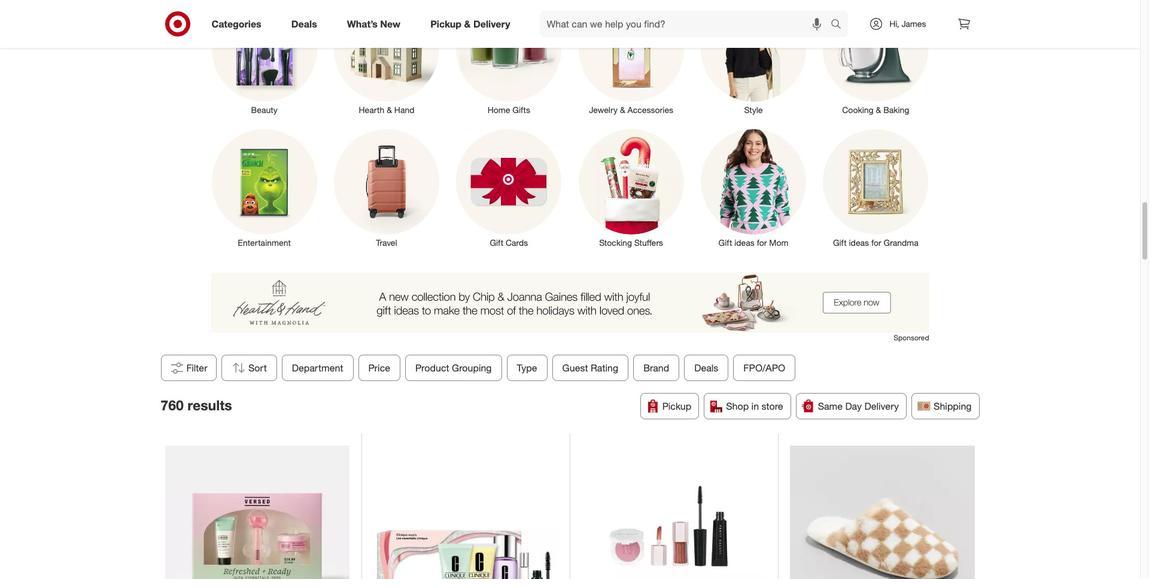 Task type: describe. For each thing, give the bounding box(es) containing it.
store
[[762, 401, 784, 413]]

new
[[380, 18, 401, 30]]

hi,
[[890, 19, 900, 29]]

james
[[902, 19, 927, 29]]

grouping
[[452, 363, 492, 375]]

same day delivery button
[[796, 394, 907, 420]]

760
[[161, 397, 184, 414]]

hearth & hand link
[[326, 0, 448, 116]]

shop in store button
[[704, 394, 791, 420]]

sort button
[[221, 355, 277, 382]]

entertainment
[[238, 238, 291, 248]]

pickup for pickup
[[663, 401, 692, 413]]

gift ideas for mom
[[719, 238, 789, 248]]

delivery for same day delivery
[[865, 401, 899, 413]]

stocking stuffers link
[[570, 127, 693, 249]]

style
[[745, 105, 763, 115]]

department
[[292, 363, 343, 375]]

gift for gift cards
[[490, 238, 504, 248]]

jewelry
[[589, 105, 618, 115]]

filter button
[[161, 355, 217, 382]]

categories link
[[202, 11, 276, 37]]

product
[[415, 363, 449, 375]]

what's
[[347, 18, 378, 30]]

baking
[[884, 105, 910, 115]]

what's new link
[[337, 11, 416, 37]]

stuffers
[[635, 238, 664, 248]]

price
[[368, 363, 390, 375]]

stocking
[[600, 238, 632, 248]]

cards
[[506, 238, 528, 248]]

advertisement region
[[211, 273, 930, 333]]

gift for gift ideas for grandma
[[833, 238, 847, 248]]

gift ideas for mom link
[[693, 127, 815, 249]]

home
[[488, 105, 510, 115]]

same day delivery
[[818, 401, 899, 413]]

shop in store
[[727, 401, 784, 413]]

jewelry & accessories link
[[570, 0, 693, 116]]

beauty link
[[203, 0, 326, 116]]

& for delivery
[[464, 18, 471, 30]]

& for accessories
[[620, 105, 626, 115]]

deals for deals button
[[694, 363, 719, 375]]

guest
[[562, 363, 588, 375]]

for for grandma
[[872, 238, 882, 248]]

travel link
[[326, 127, 448, 249]]

home gifts link
[[448, 0, 570, 116]]

hand
[[395, 105, 415, 115]]

deals link
[[281, 11, 332, 37]]

for for mom
[[757, 238, 767, 248]]

& for hand
[[387, 105, 392, 115]]

cooking & baking
[[843, 105, 910, 115]]



Task type: locate. For each thing, give the bounding box(es) containing it.
gifts
[[513, 105, 531, 115]]

accessories
[[628, 105, 674, 115]]

travel
[[376, 238, 397, 248]]

2 gift from the left
[[719, 238, 733, 248]]

1 vertical spatial delivery
[[865, 401, 899, 413]]

2 horizontal spatial gift
[[833, 238, 847, 248]]

0 horizontal spatial gift
[[490, 238, 504, 248]]

sort
[[248, 363, 267, 375]]

pickup right new
[[431, 18, 462, 30]]

day
[[846, 401, 862, 413]]

style link
[[693, 0, 815, 116]]

for left grandma
[[872, 238, 882, 248]]

grandma
[[884, 238, 919, 248]]

2 ideas from the left
[[849, 238, 870, 248]]

categories
[[212, 18, 262, 30]]

deals for deals link
[[291, 18, 317, 30]]

type
[[517, 363, 537, 375]]

results
[[188, 397, 232, 414]]

product grouping button
[[405, 355, 502, 382]]

rating
[[591, 363, 618, 375]]

stocking stuffers
[[600, 238, 664, 248]]

2 for from the left
[[872, 238, 882, 248]]

3 gift from the left
[[833, 238, 847, 248]]

shipping
[[934, 401, 972, 413]]

guest rating button
[[552, 355, 629, 382]]

gift ideas for grandma
[[833, 238, 919, 248]]

jewelry & accessories
[[589, 105, 674, 115]]

gift for gift ideas for mom
[[719, 238, 733, 248]]

0 vertical spatial pickup
[[431, 18, 462, 30]]

same
[[818, 401, 843, 413]]

ideas
[[735, 238, 755, 248], [849, 238, 870, 248]]

fenty snackz by fenty beauty by rihanna fam faves eye, lip & highlighter set - 3.542oz/3pc - ulta beauty image
[[582, 446, 766, 580], [582, 446, 766, 580]]

shop
[[727, 401, 749, 413]]

&
[[464, 18, 471, 30], [387, 105, 392, 115], [620, 105, 626, 115], [876, 105, 882, 115]]

what's new
[[347, 18, 401, 30]]

for
[[757, 238, 767, 248], [872, 238, 882, 248]]

cooking & baking link
[[815, 0, 937, 116]]

shipping button
[[912, 394, 980, 420]]

760 results
[[161, 397, 232, 414]]

1 horizontal spatial ideas
[[849, 238, 870, 248]]

gift cards
[[490, 238, 528, 248]]

brand button
[[633, 355, 680, 382]]

guest rating
[[562, 363, 618, 375]]

gift ideas for grandma link
[[815, 127, 937, 249]]

1 horizontal spatial for
[[872, 238, 882, 248]]

What can we help you find? suggestions appear below search field
[[540, 11, 834, 37]]

1 vertical spatial pickup
[[663, 401, 692, 413]]

sponsored
[[894, 334, 930, 343]]

in
[[752, 401, 759, 413]]

entertainment link
[[203, 127, 326, 249]]

pickup inside button
[[663, 401, 692, 413]]

deals button
[[684, 355, 729, 382]]

search
[[826, 19, 855, 31]]

deals inside button
[[694, 363, 719, 375]]

deals
[[291, 18, 317, 30], [694, 363, 719, 375]]

0 horizontal spatial for
[[757, 238, 767, 248]]

product grouping
[[415, 363, 492, 375]]

& for baking
[[876, 105, 882, 115]]

for left mom at the top of page
[[757, 238, 767, 248]]

pickup
[[431, 18, 462, 30], [663, 401, 692, 413]]

delivery inside button
[[865, 401, 899, 413]]

filter
[[187, 363, 208, 375]]

gift cards link
[[448, 127, 570, 249]]

0 horizontal spatial delivery
[[474, 18, 511, 30]]

women's emily puff scuff slippers - stars above™ image
[[790, 446, 975, 580], [790, 446, 975, 580]]

delivery for pickup & delivery
[[474, 18, 511, 30]]

pickup down brand button at right bottom
[[663, 401, 692, 413]]

hearth
[[359, 105, 385, 115]]

price button
[[358, 355, 400, 382]]

gift
[[490, 238, 504, 248], [719, 238, 733, 248], [833, 238, 847, 248]]

pickup for pickup & delivery
[[431, 18, 462, 30]]

0 horizontal spatial pickup
[[431, 18, 462, 30]]

type button
[[507, 355, 547, 382]]

1 horizontal spatial pickup
[[663, 401, 692, 413]]

pickup button
[[641, 394, 700, 420]]

ideas left mom at the top of page
[[735, 238, 755, 248]]

ideas for grandma
[[849, 238, 870, 248]]

1 horizontal spatial gift
[[719, 238, 733, 248]]

mom
[[770, 238, 789, 248]]

1 horizontal spatial deals
[[694, 363, 719, 375]]

ideas for mom
[[735, 238, 755, 248]]

0 vertical spatial deals
[[291, 18, 317, 30]]

cooking
[[843, 105, 874, 115]]

0 horizontal spatial deals
[[291, 18, 317, 30]]

fpo/apo button
[[734, 355, 796, 382]]

versed refreshed and ready skin essentials trio gift set - 1.3oz/3pc image
[[165, 446, 350, 580], [165, 446, 350, 580]]

brand
[[644, 363, 669, 375]]

clinique clinique mvp's skincare set - 6pc - ulta beauty image
[[374, 446, 558, 580], [374, 446, 558, 580]]

pickup & delivery link
[[420, 11, 525, 37]]

pickup & delivery
[[431, 18, 511, 30]]

home gifts
[[488, 105, 531, 115]]

hi, james
[[890, 19, 927, 29]]

1 gift from the left
[[490, 238, 504, 248]]

department button
[[282, 355, 353, 382]]

search button
[[826, 11, 855, 40]]

beauty
[[251, 105, 278, 115]]

ideas left grandma
[[849, 238, 870, 248]]

1 ideas from the left
[[735, 238, 755, 248]]

deals right brand button at right bottom
[[694, 363, 719, 375]]

deals left what's
[[291, 18, 317, 30]]

1 vertical spatial deals
[[694, 363, 719, 375]]

hearth & hand
[[359, 105, 415, 115]]

0 horizontal spatial ideas
[[735, 238, 755, 248]]

fpo/apo
[[744, 363, 786, 375]]

1 for from the left
[[757, 238, 767, 248]]

0 vertical spatial delivery
[[474, 18, 511, 30]]

1 horizontal spatial delivery
[[865, 401, 899, 413]]

gift inside "link"
[[490, 238, 504, 248]]

delivery
[[474, 18, 511, 30], [865, 401, 899, 413]]



Task type: vqa. For each thing, say whether or not it's contained in the screenshot.
Home
yes



